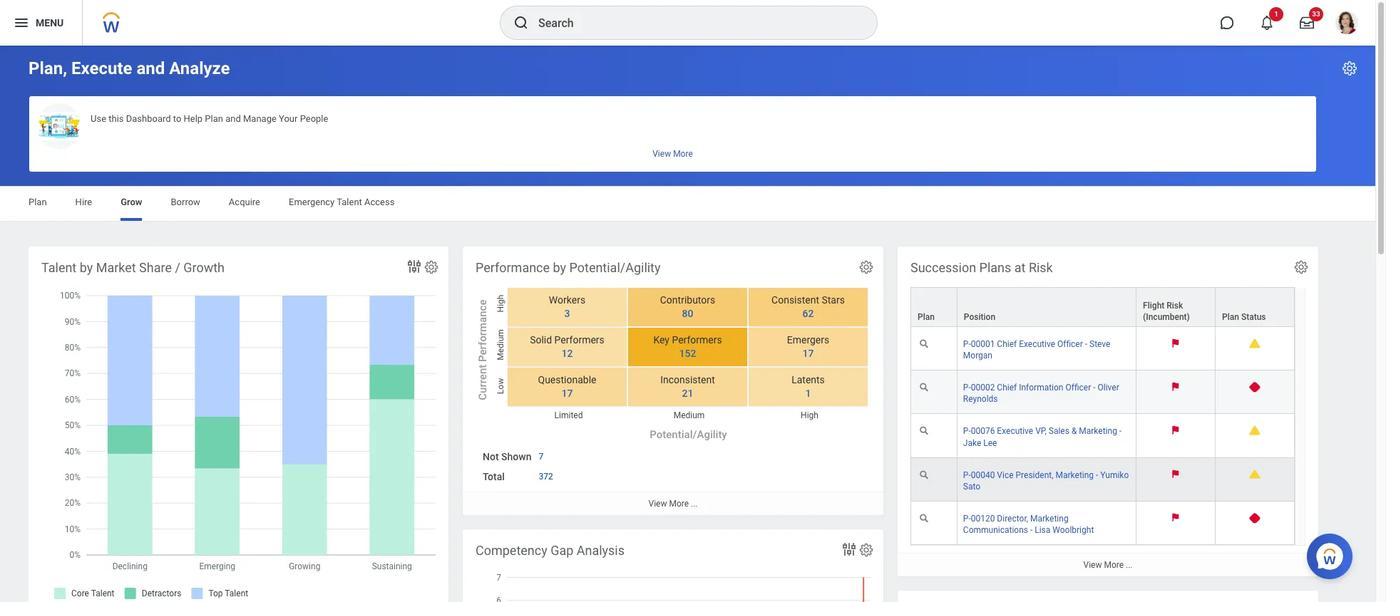 Task type: describe. For each thing, give the bounding box(es) containing it.
review ratings summary element
[[898, 591, 1319, 603]]

152 button
[[671, 348, 699, 361]]

latents 1
[[792, 375, 825, 400]]

solid
[[530, 335, 552, 346]]

help
[[184, 113, 203, 124]]

configure succession plans at risk image
[[1294, 260, 1310, 275]]

plan status button
[[1216, 288, 1295, 327]]

(incumbent)
[[1144, 313, 1191, 323]]

0 vertical spatial and
[[137, 59, 165, 78]]

configure talent by market share / growth image
[[424, 260, 439, 275]]

contributors
[[660, 295, 716, 306]]

0 vertical spatial high
[[496, 295, 506, 313]]

1 performance from the top
[[476, 260, 550, 275]]

21
[[682, 388, 694, 400]]

p- for 00120
[[964, 514, 972, 524]]

director,
[[998, 514, 1029, 524]]

372
[[539, 472, 554, 482]]

performance by potential/agility element
[[463, 247, 884, 516]]

menu banner
[[0, 0, 1376, 46]]

00001
[[972, 340, 996, 350]]

use this dashboard to help plan and manage your people
[[91, 113, 328, 124]]

00040
[[972, 471, 996, 481]]

... for performance by potential/agility
[[691, 499, 698, 509]]

plan down succession
[[918, 313, 935, 323]]

total
[[483, 472, 505, 483]]

medium for high
[[496, 330, 506, 361]]

p-00002 chief information officer - oliver reynolds
[[964, 383, 1120, 405]]

lisa
[[1035, 526, 1051, 536]]

not shown 7
[[483, 452, 544, 463]]

questionable
[[538, 375, 597, 386]]

questionable 17
[[538, 375, 597, 400]]

- for p-00040 vice president, marketing - yumiko sato
[[1097, 471, 1099, 481]]

view more ... link for performance by potential/agility
[[463, 492, 884, 516]]

hire
[[75, 197, 92, 208]]

inbox large image
[[1301, 16, 1315, 30]]

performers for 12
[[555, 335, 605, 346]]

and inside button
[[226, 113, 241, 124]]

view for performance by potential/agility
[[649, 499, 667, 509]]

consistent stars 62
[[772, 295, 845, 320]]

p-00002 chief information officer - oliver reynolds link
[[964, 380, 1120, 405]]

president,
[[1016, 471, 1054, 481]]

p-00120 director, marketing communications - lisa woolbright
[[964, 514, 1095, 536]]

growth
[[184, 260, 225, 275]]

performers for 152
[[672, 335, 722, 346]]

emergers
[[787, 335, 830, 346]]

plan button
[[912, 288, 957, 327]]

row containing flight risk (incumbent)
[[911, 288, 1296, 328]]

notifications large image
[[1261, 16, 1275, 30]]

more for performance by potential/agility
[[670, 499, 689, 509]]

80
[[682, 308, 694, 320]]

chief for executive
[[998, 340, 1018, 350]]

emergers 17
[[787, 335, 830, 360]]

risk inside flight risk (incumbent)
[[1167, 301, 1184, 311]]

marketing inside p-00040 vice president, marketing - yumiko sato
[[1056, 471, 1094, 481]]

p-00076 executive vp, sales & marketing - jake lee
[[964, 427, 1122, 448]]

7 button
[[539, 452, 546, 463]]

succession
[[911, 260, 977, 275]]

yumiko
[[1101, 471, 1130, 481]]

use
[[91, 113, 106, 124]]

plan status
[[1223, 313, 1267, 323]]

p- for 00040
[[964, 471, 972, 481]]

key
[[654, 335, 670, 346]]

1 vertical spatial potential/agility
[[650, 429, 727, 442]]

menu button
[[0, 0, 82, 46]]

talent inside "tab list"
[[337, 197, 362, 208]]

- inside p-00076 executive vp, sales & marketing - jake lee
[[1120, 427, 1122, 437]]

oliver
[[1098, 383, 1120, 393]]

33 button
[[1292, 7, 1324, 39]]

search image
[[513, 14, 530, 31]]

talent by market share / growth
[[41, 260, 225, 275]]

1 vertical spatial high
[[801, 411, 819, 421]]

p- for 00001
[[964, 340, 972, 350]]

limited
[[555, 411, 583, 421]]

152
[[680, 348, 697, 360]]

3 button
[[556, 308, 573, 321]]

competency
[[476, 544, 548, 559]]

execute
[[71, 59, 132, 78]]

plan inside button
[[205, 113, 223, 124]]

acquire
[[229, 197, 260, 208]]

shown
[[502, 452, 532, 463]]

80 button
[[674, 308, 696, 321]]

inconsistent 21
[[661, 375, 715, 400]]

1 inside button
[[1275, 10, 1279, 18]]

current
[[477, 365, 489, 401]]

12
[[562, 348, 573, 360]]

p-00120 director, marketing communications - lisa woolbright link
[[964, 511, 1095, 536]]

372 button
[[539, 471, 556, 483]]

00120
[[972, 514, 996, 524]]

justify image
[[13, 14, 30, 31]]

emergency talent access
[[289, 197, 395, 208]]

this
[[109, 113, 124, 124]]

low
[[496, 379, 506, 395]]

key performers 152
[[654, 335, 722, 360]]

position button
[[958, 288, 1137, 327]]

menu
[[36, 17, 64, 28]]

lee
[[984, 438, 998, 448]]

7
[[539, 452, 544, 462]]

status
[[1242, 313, 1267, 323]]

chief for information
[[998, 383, 1018, 393]]

share
[[139, 260, 172, 275]]

view more ... for performance by potential/agility
[[649, 499, 698, 509]]

officer for executive
[[1058, 340, 1084, 350]]



Task type: vqa. For each thing, say whether or not it's contained in the screenshot.
Performers within the Solid Performers 12
yes



Task type: locate. For each thing, give the bounding box(es) containing it.
p- inside p-00120 director, marketing communications - lisa woolbright
[[964, 514, 972, 524]]

3
[[565, 308, 570, 320]]

p-00076 executive vp, sales & marketing - jake lee row
[[911, 415, 1296, 458]]

solid performers 12
[[530, 335, 605, 360]]

view more ... link up competency gap analysis element
[[463, 492, 884, 516]]

p-00001 chief executive officer - steve morgan link
[[964, 337, 1111, 361]]

plan,
[[29, 59, 67, 78]]

p- inside the p-00001 chief executive officer - steve morgan
[[964, 340, 972, 350]]

0 vertical spatial view more ...
[[649, 499, 698, 509]]

1 performers from the left
[[555, 335, 605, 346]]

view up competency gap analysis element
[[649, 499, 667, 509]]

performers inside solid performers 12
[[555, 335, 605, 346]]

17 down questionable
[[562, 388, 573, 400]]

plan left hire at the top
[[29, 197, 47, 208]]

sato
[[964, 482, 981, 492]]

configure competency gap analysis image
[[859, 543, 875, 559]]

marketing up lisa
[[1031, 514, 1069, 524]]

1 down the latents
[[806, 388, 812, 400]]

3 p- from the top
[[964, 427, 972, 437]]

2 p- from the top
[[964, 383, 972, 393]]

plan
[[205, 113, 223, 124], [29, 197, 47, 208], [918, 313, 935, 323], [1223, 313, 1240, 323]]

view more ... link for succession plans at risk
[[898, 554, 1319, 577]]

officer inside p-00002 chief information officer - oliver reynolds
[[1066, 383, 1092, 393]]

chief right the 00002
[[998, 383, 1018, 393]]

marketing left yumiko
[[1056, 471, 1094, 481]]

0 vertical spatial 17 button
[[794, 348, 817, 361]]

- for p-00001 chief executive officer - steve morgan
[[1086, 340, 1088, 350]]

chief
[[998, 340, 1018, 350], [998, 383, 1018, 393]]

p-00040 vice president, marketing - yumiko sato
[[964, 471, 1130, 492]]

0 horizontal spatial and
[[137, 59, 165, 78]]

chief right 00001
[[998, 340, 1018, 350]]

competency gap analysis element
[[463, 530, 884, 603]]

stars
[[822, 295, 845, 306]]

1 vertical spatial 17
[[562, 388, 573, 400]]

configure performance by potential/agility image
[[859, 260, 875, 275]]

plan inside "tab list"
[[29, 197, 47, 208]]

morgan
[[964, 351, 993, 361]]

5 p- from the top
[[964, 514, 972, 524]]

0 vertical spatial officer
[[1058, 340, 1084, 350]]

2 vertical spatial marketing
[[1031, 514, 1069, 524]]

1 button down the latents
[[797, 387, 814, 401]]

executive down the position popup button
[[1020, 340, 1056, 350]]

position
[[964, 313, 996, 323]]

0 vertical spatial chief
[[998, 340, 1018, 350]]

p-00076 executive vp, sales & marketing - jake lee link
[[964, 424, 1122, 448]]

succession plans at risk
[[911, 260, 1054, 275]]

1 vertical spatial view more ... link
[[898, 554, 1319, 577]]

communications
[[964, 526, 1029, 536]]

executive
[[1020, 340, 1056, 350], [998, 427, 1034, 437]]

17 button down questionable
[[553, 387, 575, 401]]

1 horizontal spatial 17 button
[[794, 348, 817, 361]]

0 vertical spatial executive
[[1020, 340, 1056, 350]]

17 inside questionable 17
[[562, 388, 573, 400]]

0 horizontal spatial 17
[[562, 388, 573, 400]]

plan left status
[[1223, 313, 1240, 323]]

view more ... link up the review ratings summary element
[[898, 554, 1319, 577]]

1
[[1275, 10, 1279, 18], [806, 388, 812, 400]]

00076
[[972, 427, 996, 437]]

more inside succession plans at risk element
[[1105, 561, 1124, 571]]

1 vertical spatial officer
[[1066, 383, 1092, 393]]

1 horizontal spatial view
[[1084, 561, 1103, 571]]

view inside succession plans at risk element
[[1084, 561, 1103, 571]]

dashboard
[[126, 113, 171, 124]]

high down latents 1
[[801, 411, 819, 421]]

0 vertical spatial risk
[[1029, 260, 1054, 275]]

plan, execute and analyze main content
[[0, 46, 1376, 603]]

officer
[[1058, 340, 1084, 350], [1066, 383, 1092, 393]]

potential/agility down 21 button
[[650, 429, 727, 442]]

- inside p-00040 vice president, marketing - yumiko sato
[[1097, 471, 1099, 481]]

and
[[137, 59, 165, 78], [226, 113, 241, 124]]

steve
[[1090, 340, 1111, 350]]

p-00002 chief information officer - oliver reynolds row
[[911, 371, 1296, 415]]

p-00040 vice president, marketing - yumiko sato link
[[964, 468, 1130, 492]]

executive inside the p-00001 chief executive officer - steve morgan
[[1020, 340, 1056, 350]]

by for potential/agility
[[553, 260, 567, 275]]

p- for 00002
[[964, 383, 972, 393]]

... for succession plans at risk
[[1127, 561, 1133, 571]]

Search Workday  search field
[[539, 7, 848, 39]]

1 p- from the top
[[964, 340, 972, 350]]

- left yumiko
[[1097, 471, 1099, 481]]

17 inside emergers 17
[[803, 348, 814, 360]]

performers inside the key performers 152
[[672, 335, 722, 346]]

contributors 80
[[660, 295, 716, 320]]

p- up the communications
[[964, 514, 972, 524]]

0 vertical spatial ...
[[691, 499, 698, 509]]

by up workers
[[553, 260, 567, 275]]

0 vertical spatial more
[[670, 499, 689, 509]]

marketing inside p-00076 executive vp, sales & marketing - jake lee
[[1080, 427, 1118, 437]]

configure this page image
[[1342, 60, 1359, 77]]

1 horizontal spatial view more ...
[[1084, 561, 1133, 571]]

2 by from the left
[[553, 260, 567, 275]]

chief inside the p-00001 chief executive officer - steve morgan
[[998, 340, 1018, 350]]

view up the review ratings summary element
[[1084, 561, 1103, 571]]

0 vertical spatial 17
[[803, 348, 814, 360]]

p-00120 director, marketing communications - lisa woolbright row
[[911, 502, 1296, 546]]

plans
[[980, 260, 1012, 275]]

chief inside p-00002 chief information officer - oliver reynolds
[[998, 383, 1018, 393]]

consistent
[[772, 295, 820, 306]]

1 horizontal spatial 1
[[1275, 10, 1279, 18]]

tab list inside plan, execute and analyze main content
[[14, 187, 1362, 221]]

officer left oliver
[[1066, 383, 1092, 393]]

1 vertical spatial medium
[[674, 411, 705, 421]]

talent
[[337, 197, 362, 208], [41, 260, 77, 275]]

officer inside the p-00001 chief executive officer - steve morgan
[[1058, 340, 1084, 350]]

gap
[[551, 544, 574, 559]]

performance up workers
[[476, 260, 550, 275]]

1 inside latents 1
[[806, 388, 812, 400]]

view more ... for succession plans at risk
[[1084, 561, 1133, 571]]

00002
[[972, 383, 996, 393]]

1 vertical spatial chief
[[998, 383, 1018, 393]]

workers 3
[[549, 295, 586, 320]]

33
[[1313, 10, 1321, 18]]

1 by from the left
[[80, 260, 93, 275]]

1 vertical spatial performance
[[477, 300, 489, 363]]

view more ... up the review ratings summary element
[[1084, 561, 1133, 571]]

and left analyze
[[137, 59, 165, 78]]

performance by potential/agility
[[476, 260, 661, 275]]

marketing inside p-00120 director, marketing communications - lisa woolbright
[[1031, 514, 1069, 524]]

p-00001 chief executive officer - steve morgan
[[964, 340, 1111, 361]]

view more ... inside succession plans at risk element
[[1084, 561, 1133, 571]]

0 horizontal spatial by
[[80, 260, 93, 275]]

0 vertical spatial view
[[649, 499, 667, 509]]

flight
[[1144, 301, 1165, 311]]

0 horizontal spatial more
[[670, 499, 689, 509]]

0 horizontal spatial talent
[[41, 260, 77, 275]]

woolbright
[[1053, 526, 1095, 536]]

0 horizontal spatial 1
[[806, 388, 812, 400]]

performance up current at the left
[[477, 300, 489, 363]]

by inside 'element'
[[80, 260, 93, 275]]

by for market
[[80, 260, 93, 275]]

configure and view chart data image
[[841, 542, 858, 559]]

2 performance from the top
[[477, 300, 489, 363]]

0 horizontal spatial ...
[[691, 499, 698, 509]]

talent inside talent by market share / growth 'element'
[[41, 260, 77, 275]]

tab list containing plan
[[14, 187, 1362, 221]]

p- up morgan
[[964, 340, 972, 350]]

- inside p-00002 chief information officer - oliver reynolds
[[1094, 383, 1096, 393]]

to
[[173, 113, 181, 124]]

- down the 'p-00002 chief information officer - oliver reynolds' row
[[1120, 427, 1122, 437]]

- left lisa
[[1031, 526, 1033, 536]]

1 button left inbox large 'icon'
[[1252, 7, 1284, 39]]

... up competency gap analysis element
[[691, 499, 698, 509]]

1 horizontal spatial performers
[[672, 335, 722, 346]]

medium for limited
[[674, 411, 705, 421]]

-
[[1086, 340, 1088, 350], [1094, 383, 1096, 393], [1120, 427, 1122, 437], [1097, 471, 1099, 481], [1031, 526, 1033, 536]]

tab list
[[14, 187, 1362, 221]]

0 horizontal spatial 1 button
[[797, 387, 814, 401]]

17 down 'emergers'
[[803, 348, 814, 360]]

0 vertical spatial 1
[[1275, 10, 1279, 18]]

0 vertical spatial view more ... link
[[463, 492, 884, 516]]

1 vertical spatial 17 button
[[553, 387, 575, 401]]

executive inside p-00076 executive vp, sales & marketing - jake lee
[[998, 427, 1034, 437]]

row
[[911, 288, 1296, 328]]

1 vertical spatial talent
[[41, 260, 77, 275]]

0 horizontal spatial view
[[649, 499, 667, 509]]

... inside succession plans at risk element
[[1127, 561, 1133, 571]]

medium down the 21
[[674, 411, 705, 421]]

vp,
[[1036, 427, 1047, 437]]

1 horizontal spatial high
[[801, 411, 819, 421]]

0 horizontal spatial medium
[[496, 330, 506, 361]]

performers up 152
[[672, 335, 722, 346]]

vice
[[998, 471, 1014, 481]]

1 horizontal spatial 17
[[803, 348, 814, 360]]

performers up 12
[[555, 335, 605, 346]]

17
[[803, 348, 814, 360], [562, 388, 573, 400]]

reynolds
[[964, 395, 998, 405]]

view inside 'performance by potential/agility' element
[[649, 499, 667, 509]]

1 vertical spatial risk
[[1167, 301, 1184, 311]]

0 vertical spatial 1 button
[[1252, 7, 1284, 39]]

4 p- from the top
[[964, 471, 972, 481]]

17 for emergers 17
[[803, 348, 814, 360]]

information
[[1020, 383, 1064, 393]]

2 performers from the left
[[672, 335, 722, 346]]

0 horizontal spatial performers
[[555, 335, 605, 346]]

analysis
[[577, 544, 625, 559]]

0 vertical spatial talent
[[337, 197, 362, 208]]

17 button for emergers 17
[[794, 348, 817, 361]]

1 vertical spatial ...
[[1127, 561, 1133, 571]]

view for succession plans at risk
[[1084, 561, 1103, 571]]

officer left steve
[[1058, 340, 1084, 350]]

potential/agility up workers
[[570, 260, 661, 275]]

more inside 'performance by potential/agility' element
[[670, 499, 689, 509]]

profile logan mcneil image
[[1336, 11, 1359, 37]]

62
[[803, 308, 814, 320]]

12 button
[[553, 348, 575, 361]]

- for p-00002 chief information officer - oliver reynolds
[[1094, 383, 1096, 393]]

talent left market
[[41, 260, 77, 275]]

grow
[[121, 197, 142, 208]]

at
[[1015, 260, 1026, 275]]

1 vertical spatial 1
[[806, 388, 812, 400]]

latents
[[792, 375, 825, 386]]

risk right 'at'
[[1029, 260, 1054, 275]]

and left manage
[[226, 113, 241, 124]]

more
[[670, 499, 689, 509], [1105, 561, 1124, 571]]

plan right help
[[205, 113, 223, 124]]

- left steve
[[1086, 340, 1088, 350]]

use this dashboard to help plan and manage your people button
[[29, 96, 1317, 172]]

succession plans at risk element
[[898, 247, 1319, 577]]

analyze
[[169, 59, 230, 78]]

view more ...
[[649, 499, 698, 509], [1084, 561, 1133, 571]]

medium
[[496, 330, 506, 361], [674, 411, 705, 421]]

current performance
[[477, 300, 489, 401]]

... inside 'performance by potential/agility' element
[[691, 499, 698, 509]]

flight risk (incumbent) button
[[1137, 288, 1216, 327]]

jake
[[964, 438, 982, 448]]

configure and view chart data image
[[406, 258, 423, 275]]

workers
[[549, 295, 586, 306]]

1 horizontal spatial ...
[[1127, 561, 1133, 571]]

1 horizontal spatial medium
[[674, 411, 705, 421]]

1 vertical spatial and
[[226, 113, 241, 124]]

risk up (incumbent)
[[1167, 301, 1184, 311]]

0 vertical spatial performance
[[476, 260, 550, 275]]

competency gap analysis
[[476, 544, 625, 559]]

0 vertical spatial potential/agility
[[570, 260, 661, 275]]

0 vertical spatial marketing
[[1080, 427, 1118, 437]]

- for p-00120 director, marketing communications - lisa woolbright
[[1031, 526, 1033, 536]]

access
[[365, 197, 395, 208]]

1 vertical spatial marketing
[[1056, 471, 1094, 481]]

17 button for questionable 17
[[553, 387, 575, 401]]

flight risk (incumbent)
[[1144, 301, 1191, 323]]

officer for information
[[1066, 383, 1092, 393]]

emergency
[[289, 197, 335, 208]]

p- up sato
[[964, 471, 972, 481]]

p- up reynolds
[[964, 383, 972, 393]]

borrow
[[171, 197, 200, 208]]

1 vertical spatial view more ...
[[1084, 561, 1133, 571]]

- inside the p-00001 chief executive officer - steve morgan
[[1086, 340, 1088, 350]]

view more ... inside 'performance by potential/agility' element
[[649, 499, 698, 509]]

not
[[483, 452, 499, 463]]

- inside p-00120 director, marketing communications - lisa woolbright
[[1031, 526, 1033, 536]]

1 vertical spatial view
[[1084, 561, 1103, 571]]

1 horizontal spatial view more ... link
[[898, 554, 1319, 577]]

1 horizontal spatial risk
[[1167, 301, 1184, 311]]

talent left access
[[337, 197, 362, 208]]

1 vertical spatial 1 button
[[797, 387, 814, 401]]

0 horizontal spatial view more ... link
[[463, 492, 884, 516]]

market
[[96, 260, 136, 275]]

view more ... up competency gap analysis element
[[649, 499, 698, 509]]

62 button
[[794, 308, 817, 321]]

/
[[175, 260, 180, 275]]

1 horizontal spatial talent
[[337, 197, 362, 208]]

1 horizontal spatial by
[[553, 260, 567, 275]]

more for succession plans at risk
[[1105, 561, 1124, 571]]

2 chief from the top
[[998, 383, 1018, 393]]

sales
[[1049, 427, 1070, 437]]

p- for 00076
[[964, 427, 972, 437]]

p- inside p-00002 chief information officer - oliver reynolds
[[964, 383, 972, 393]]

1 horizontal spatial and
[[226, 113, 241, 124]]

... up the review ratings summary element
[[1127, 561, 1133, 571]]

by left market
[[80, 260, 93, 275]]

1 chief from the top
[[998, 340, 1018, 350]]

by
[[80, 260, 93, 275], [553, 260, 567, 275]]

0 horizontal spatial high
[[496, 295, 506, 313]]

p- inside p-00076 executive vp, sales & marketing - jake lee
[[964, 427, 972, 437]]

talent by market share / growth element
[[29, 247, 449, 603]]

p- up jake
[[964, 427, 972, 437]]

1 vertical spatial executive
[[998, 427, 1034, 437]]

more up the review ratings summary element
[[1105, 561, 1124, 571]]

medium right the current performance
[[496, 330, 506, 361]]

p- inside p-00040 vice president, marketing - yumiko sato
[[964, 471, 972, 481]]

17 button down 'emergers'
[[794, 348, 817, 361]]

1 vertical spatial more
[[1105, 561, 1124, 571]]

- left oliver
[[1094, 383, 1096, 393]]

high right the current performance
[[496, 295, 506, 313]]

1 horizontal spatial more
[[1105, 561, 1124, 571]]

view more ... link
[[463, 492, 884, 516], [898, 554, 1319, 577]]

0 horizontal spatial risk
[[1029, 260, 1054, 275]]

&
[[1072, 427, 1078, 437]]

1 right notifications large "image"
[[1275, 10, 1279, 18]]

marketing right the &
[[1080, 427, 1118, 437]]

0 horizontal spatial 17 button
[[553, 387, 575, 401]]

p-00040 vice president, marketing - yumiko sato row
[[911, 458, 1296, 502]]

17 for questionable 17
[[562, 388, 573, 400]]

0 vertical spatial medium
[[496, 330, 506, 361]]

executive left vp,
[[998, 427, 1034, 437]]

potential/agility
[[570, 260, 661, 275], [650, 429, 727, 442]]

0 horizontal spatial view more ...
[[649, 499, 698, 509]]

1 horizontal spatial 1 button
[[1252, 7, 1284, 39]]

more up competency gap analysis element
[[670, 499, 689, 509]]

p-00001 chief executive officer - steve morgan row
[[911, 328, 1296, 371]]



